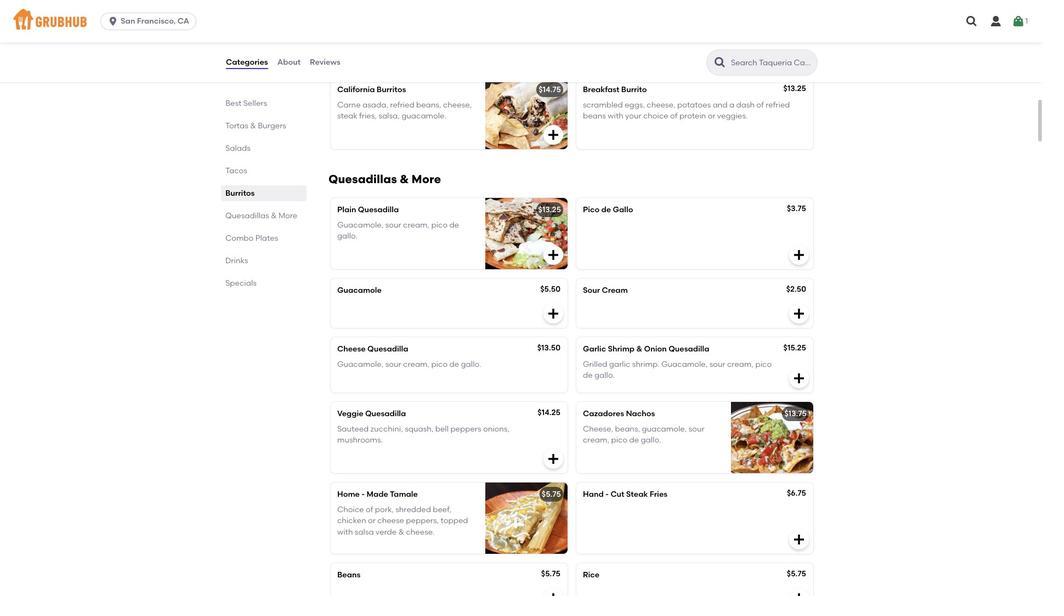 Task type: vqa. For each thing, say whether or not it's contained in the screenshot.
bacon in the Two buttermilk pancakes, 2 eggs* your way & 2 bacon strips or 2 pork sausage links.
no



Task type: describe. For each thing, give the bounding box(es) containing it.
sour inside grilled garlic shrimp. guacamole, sour cream, pico de gallo.
[[710, 360, 726, 369]]

made
[[367, 490, 388, 499]]

cheese
[[378, 517, 404, 526]]

burgers
[[258, 121, 286, 131]]

best sellers
[[226, 99, 267, 108]]

shrimp.
[[633, 360, 660, 369]]

gallo. inside cheese, beans, guacamole, sour cream, pico de gallo.
[[641, 436, 662, 445]]

plain quesadilla
[[337, 205, 399, 214]]

de inside rice, beans, cheese, guacamole, sour cream, pico de gallo.
[[402, 31, 411, 40]]

beans inside the scrambled eggs, cheese, potatoes and a dash of refried beans with your choice of protein or veggies.
[[583, 112, 606, 121]]

svg image inside san francisco, ca button
[[108, 16, 119, 27]]

0 horizontal spatial quesadillas & more
[[226, 211, 298, 221]]

cazadores nachos image
[[731, 402, 814, 473]]

home - made tamale image
[[486, 483, 568, 554]]

garlic
[[583, 344, 606, 354]]

beans, for cheese,
[[615, 425, 640, 434]]

regular veggie burritos image
[[486, 0, 568, 68]]

1
[[1026, 16, 1029, 26]]

1 vertical spatial of
[[671, 112, 678, 121]]

steak
[[337, 112, 358, 121]]

plain quesadilla image
[[486, 198, 568, 269]]

plain
[[337, 205, 356, 214]]

guacamole, inside grilled garlic shrimp. guacamole, sour cream, pico de gallo.
[[662, 360, 708, 369]]

quesadilla up grilled garlic shrimp. guacamole, sour cream, pico de gallo.
[[669, 344, 710, 354]]

cheese, inside carne asada, refried beans, cheese, steak fries, salsa, guacamole.
[[443, 100, 472, 110]]

0 horizontal spatial quesadillas
[[226, 211, 269, 221]]

$3.75
[[787, 204, 807, 213]]

1 button
[[1013, 12, 1029, 31]]

beans
[[337, 571, 361, 580]]

cheese, inside the scrambled eggs, cheese, potatoes and a dash of refried beans with your choice of protein or veggies.
[[647, 100, 676, 110]]

cheese, beans, guacamole, sour cream, pico de gallo.
[[583, 425, 705, 445]]

cream, inside rice, beans, cheese, guacamole, sour cream, pico de gallo.
[[355, 31, 382, 40]]

onions, for pepper,
[[727, 20, 753, 29]]

0 horizontal spatial $13.25
[[539, 205, 561, 214]]

pork,
[[375, 505, 394, 515]]

fries,
[[359, 112, 377, 121]]

tacos
[[226, 166, 247, 176]]

garlic
[[610, 360, 631, 369]]

san
[[121, 16, 135, 26]]

california burritos image
[[486, 78, 568, 149]]

combo plates
[[226, 234, 278, 243]]

pico inside rice, beans, cheese, guacamole, sour cream, pico de gallo.
[[383, 31, 400, 40]]

quesadilla for veggie quesadilla
[[365, 409, 406, 419]]

hand
[[583, 490, 604, 499]]

a
[[730, 100, 735, 110]]

about button
[[277, 43, 301, 82]]

0 vertical spatial more
[[412, 172, 441, 186]]

your
[[626, 112, 642, 121]]

guacamole. inside carne asada, refried beans, cheese, steak fries, salsa, guacamole.
[[402, 112, 447, 121]]

cut
[[611, 490, 625, 499]]

grilled
[[583, 360, 608, 369]]

cheese,
[[583, 425, 614, 434]]

guacamole, sour cream, pico de gallo. for cheese quesadilla
[[337, 360, 482, 369]]

0 vertical spatial quesadillas
[[329, 172, 397, 186]]

scrambled eggs, cheese, potatoes and a dash of refried beans with your choice of protein or veggies.
[[583, 100, 790, 121]]

gallo
[[613, 205, 633, 214]]

gallo. inside guacamole, sour cream, pico de gallo.
[[337, 232, 358, 241]]

veggie
[[337, 409, 364, 419]]

Search Taqueria Cazadores search field
[[730, 58, 814, 68]]

pepper,
[[697, 20, 725, 29]]

sauteed zucchini, squash, bell pepper, onions, mushrooms, rice, beans cheese, sour cream, guacamole.
[[583, 20, 801, 40]]

mushrooms.
[[337, 436, 383, 445]]

beans, inside carne asada, refried beans, cheese, steak fries, salsa, guacamole.
[[416, 100, 441, 110]]

cheese, inside rice, beans, cheese, guacamole, sour cream, pico de gallo.
[[384, 20, 413, 29]]

$13.75
[[785, 409, 807, 419]]

cheese, inside sauteed zucchini, squash, bell pepper, onions, mushrooms, rice, beans cheese, sour cream, guacamole.
[[626, 31, 655, 40]]

eggs,
[[625, 100, 645, 110]]

quesadilla for plain quesadilla
[[358, 205, 399, 214]]

choice
[[644, 112, 669, 121]]

rice
[[583, 571, 600, 580]]

of inside "choice of pork, shredded beef, chicken or cheese peppers, topped with salsa verde & cheese."
[[366, 505, 373, 515]]

squash, for pepper,
[[651, 20, 680, 29]]

0 horizontal spatial more
[[279, 211, 298, 221]]

$6.75
[[787, 489, 807, 498]]

cream
[[602, 286, 628, 295]]

verde
[[376, 528, 397, 537]]

potatoes
[[678, 100, 711, 110]]

shredded
[[396, 505, 431, 515]]

scrambled
[[583, 100, 623, 110]]

gallo. inside rice, beans, cheese, guacamole, sour cream, pico de gallo.
[[413, 31, 433, 40]]

cheese.
[[406, 528, 435, 537]]

cream, inside sauteed zucchini, squash, bell pepper, onions, mushrooms, rice, beans cheese, sour cream, guacamole.
[[674, 31, 701, 40]]

drinks
[[226, 256, 248, 266]]

salsa,
[[379, 112, 400, 121]]

with for your
[[608, 112, 624, 121]]

gallo. inside grilled garlic shrimp. guacamole, sour cream, pico de gallo.
[[595, 371, 615, 380]]

sour cream
[[583, 286, 628, 295]]

salsa
[[355, 528, 374, 537]]

rice, beans, cheese, guacamole, sour cream, pico de gallo.
[[337, 20, 460, 40]]

bell for peppers
[[436, 425, 449, 434]]

cheese
[[337, 344, 366, 354]]

or inside "choice of pork, shredded beef, chicken or cheese peppers, topped with salsa verde & cheese."
[[368, 517, 376, 526]]

guacamole
[[337, 286, 382, 295]]

about
[[277, 58, 301, 67]]

$13.50
[[538, 343, 561, 353]]

beef,
[[433, 505, 451, 515]]

categories button
[[226, 43, 269, 82]]

carne asada, refried beans, cheese, steak fries, salsa, guacamole.
[[337, 100, 472, 121]]

cream, inside cheese, beans, guacamole, sour cream, pico de gallo.
[[583, 436, 610, 445]]

and
[[713, 100, 728, 110]]

reviews button
[[310, 43, 341, 82]]

choice of pork, shredded beef, chicken or cheese peppers, topped with salsa verde & cheese.
[[337, 505, 468, 537]]

veggies.
[[718, 112, 748, 121]]

home
[[337, 490, 360, 499]]

burrito
[[622, 85, 647, 94]]

peppers,
[[406, 517, 439, 526]]

squash, for peppers
[[405, 425, 434, 434]]

asada,
[[363, 100, 388, 110]]

- for hand
[[606, 490, 609, 499]]

guacamole, for cheese
[[337, 360, 384, 369]]

sauteed for sauteed zucchini, squash, bell peppers onions, mushrooms.
[[337, 425, 369, 434]]

zucchini, for sauteed zucchini, squash, bell peppers onions, mushrooms.
[[371, 425, 403, 434]]

sauteed zucchini, squash, bell peppers onions, mushrooms.
[[337, 425, 510, 445]]

quesadilla for cheese quesadilla
[[368, 344, 408, 354]]

main navigation navigation
[[0, 0, 1044, 43]]

protein
[[680, 112, 706, 121]]

svg image inside 1 button
[[1013, 15, 1026, 28]]

tortas
[[226, 121, 249, 131]]

steak
[[627, 490, 648, 499]]



Task type: locate. For each thing, give the bounding box(es) containing it.
refried inside carne asada, refried beans, cheese, steak fries, salsa, guacamole.
[[390, 100, 415, 110]]

de inside cheese, beans, guacamole, sour cream, pico de gallo.
[[630, 436, 639, 445]]

squash, inside sauteed zucchini, squash, bell pepper, onions, mushrooms, rice, beans cheese, sour cream, guacamole.
[[651, 20, 680, 29]]

francisco,
[[137, 16, 176, 26]]

0 horizontal spatial or
[[368, 517, 376, 526]]

guacamole, sour cream, pico de gallo. down the plain quesadilla
[[337, 221, 459, 241]]

1 vertical spatial guacamole.
[[402, 112, 447, 121]]

0 vertical spatial with
[[608, 112, 624, 121]]

guacamole, for plain
[[337, 221, 384, 230]]

0 horizontal spatial zucchini,
[[371, 425, 403, 434]]

plates
[[256, 234, 278, 243]]

guacamole. right salsa,
[[402, 112, 447, 121]]

quesadillas & more up plates
[[226, 211, 298, 221]]

breakfast
[[583, 85, 620, 94]]

with for salsa
[[337, 528, 353, 537]]

1 vertical spatial $13.25
[[539, 205, 561, 214]]

refried up salsa,
[[390, 100, 415, 110]]

burritos up asada,
[[377, 85, 406, 94]]

or
[[708, 112, 716, 121], [368, 517, 376, 526]]

search icon image
[[714, 56, 727, 69]]

1 horizontal spatial burritos
[[377, 85, 406, 94]]

veggie quesadilla
[[337, 409, 406, 419]]

quesadillas up the plain quesadilla
[[329, 172, 397, 186]]

sellers
[[243, 99, 267, 108]]

cazadores
[[583, 409, 624, 419]]

1 horizontal spatial quesadillas
[[329, 172, 397, 186]]

1 vertical spatial burritos
[[226, 189, 255, 198]]

0 vertical spatial guacamole,
[[415, 20, 460, 29]]

with
[[608, 112, 624, 121], [337, 528, 353, 537]]

1 horizontal spatial of
[[671, 112, 678, 121]]

1 horizontal spatial or
[[708, 112, 716, 121]]

1 horizontal spatial $13.25
[[784, 84, 807, 93]]

1 horizontal spatial quesadillas & more
[[329, 172, 441, 186]]

1 horizontal spatial onions,
[[727, 20, 753, 29]]

0 vertical spatial beans,
[[357, 20, 382, 29]]

squash, inside sauteed zucchini, squash, bell peppers onions, mushrooms.
[[405, 425, 434, 434]]

san francisco, ca
[[121, 16, 189, 26]]

1 vertical spatial with
[[337, 528, 353, 537]]

quesadilla
[[358, 205, 399, 214], [368, 344, 408, 354], [669, 344, 710, 354], [365, 409, 406, 419]]

zucchini, inside sauteed zucchini, squash, bell pepper, onions, mushrooms, rice, beans cheese, sour cream, guacamole.
[[617, 20, 649, 29]]

guacamole. down pepper,
[[702, 31, 747, 40]]

guacamole, inside guacamole, sour cream, pico de gallo.
[[337, 221, 384, 230]]

- left the cut on the right bottom of page
[[606, 490, 609, 499]]

2 horizontal spatial of
[[757, 100, 764, 110]]

- left made
[[362, 490, 365, 499]]

0 vertical spatial sauteed
[[583, 20, 615, 29]]

0 horizontal spatial refried
[[390, 100, 415, 110]]

0 horizontal spatial squash,
[[405, 425, 434, 434]]

guacamole, down the plain quesadilla
[[337, 221, 384, 230]]

guacamole, sour cream, pico de gallo. down cheese quesadilla
[[337, 360, 482, 369]]

sour inside rice, beans, cheese, guacamole, sour cream, pico de gallo.
[[337, 31, 353, 40]]

cazadores nachos
[[583, 409, 655, 419]]

1 vertical spatial quesadillas
[[226, 211, 269, 221]]

with down chicken
[[337, 528, 353, 537]]

shrimp
[[608, 344, 635, 354]]

1 vertical spatial zucchini,
[[371, 425, 403, 434]]

zucchini,
[[617, 20, 649, 29], [371, 425, 403, 434]]

0 horizontal spatial -
[[362, 490, 365, 499]]

0 vertical spatial guacamole, sour cream, pico de gallo.
[[337, 221, 459, 241]]

1 guacamole, sour cream, pico de gallo. from the top
[[337, 221, 459, 241]]

$5.50
[[541, 285, 561, 294]]

$5.75
[[542, 490, 561, 499], [542, 569, 561, 579], [787, 569, 807, 579]]

refried
[[390, 100, 415, 110], [766, 100, 790, 110]]

sauteed up 'mushrooms.' on the bottom of page
[[337, 425, 369, 434]]

1 vertical spatial beans,
[[416, 100, 441, 110]]

guacamole,
[[415, 20, 460, 29], [642, 425, 687, 434]]

sauteed inside sauteed zucchini, squash, bell pepper, onions, mushrooms, rice, beans cheese, sour cream, guacamole.
[[583, 20, 615, 29]]

1 vertical spatial beans
[[583, 112, 606, 121]]

0 horizontal spatial sauteed
[[337, 425, 369, 434]]

$15.25
[[784, 343, 807, 353]]

sour inside cheese, beans, guacamole, sour cream, pico de gallo.
[[689, 425, 705, 434]]

pico
[[383, 31, 400, 40], [432, 221, 448, 230], [432, 360, 448, 369], [756, 360, 772, 369], [612, 436, 628, 445]]

squash, left the peppers
[[405, 425, 434, 434]]

sour
[[337, 31, 353, 40], [656, 31, 672, 40], [386, 221, 402, 230], [386, 360, 402, 369], [710, 360, 726, 369], [689, 425, 705, 434]]

peppers
[[451, 425, 482, 434]]

1 vertical spatial guacamole, sour cream, pico de gallo.
[[337, 360, 482, 369]]

$13.25 left the "pico"
[[539, 205, 561, 214]]

ca
[[178, 16, 189, 26]]

beans, for rice,
[[357, 20, 382, 29]]

1 horizontal spatial squash,
[[651, 20, 680, 29]]

breakfast burrito
[[583, 85, 647, 94]]

burritos
[[377, 85, 406, 94], [226, 189, 255, 198]]

0 vertical spatial burritos
[[377, 85, 406, 94]]

squash, left pepper,
[[651, 20, 680, 29]]

topped
[[441, 517, 468, 526]]

pico de gallo
[[583, 205, 633, 214]]

hand - cut steak fries
[[583, 490, 668, 499]]

sour inside sauteed zucchini, squash, bell pepper, onions, mushrooms, rice, beans cheese, sour cream, guacamole.
[[656, 31, 672, 40]]

sauteed inside sauteed zucchini, squash, bell peppers onions, mushrooms.
[[337, 425, 369, 434]]

with down scrambled
[[608, 112, 624, 121]]

beans
[[601, 31, 624, 40], [583, 112, 606, 121]]

salads
[[226, 144, 251, 153]]

2 guacamole, sour cream, pico de gallo. from the top
[[337, 360, 482, 369]]

1 vertical spatial quesadillas & more
[[226, 211, 298, 221]]

sauteed for sauteed zucchini, squash, bell pepper, onions, mushrooms, rice, beans cheese, sour cream, guacamole.
[[583, 20, 615, 29]]

quesadillas up combo plates
[[226, 211, 269, 221]]

onion
[[645, 344, 667, 354]]

beans, down cazadores nachos
[[615, 425, 640, 434]]

guacamole, inside cheese, beans, guacamole, sour cream, pico de gallo.
[[642, 425, 687, 434]]

onions, inside sauteed zucchini, squash, bell pepper, onions, mushrooms, rice, beans cheese, sour cream, guacamole.
[[727, 20, 753, 29]]

0 vertical spatial zucchini,
[[617, 20, 649, 29]]

san francisco, ca button
[[100, 13, 201, 30]]

0 horizontal spatial burritos
[[226, 189, 255, 198]]

pico inside guacamole, sour cream, pico de gallo.
[[432, 221, 448, 230]]

categories
[[226, 58, 268, 67]]

dash
[[737, 100, 755, 110]]

1 horizontal spatial sauteed
[[583, 20, 615, 29]]

svg image
[[1013, 15, 1026, 28], [108, 16, 119, 27], [547, 128, 560, 141], [547, 307, 560, 320], [793, 307, 806, 320], [793, 533, 806, 546], [547, 592, 560, 596]]

guacamole,
[[337, 221, 384, 230], [337, 360, 384, 369], [662, 360, 708, 369]]

zucchini, inside sauteed zucchini, squash, bell peppers onions, mushrooms.
[[371, 425, 403, 434]]

2 horizontal spatial beans,
[[615, 425, 640, 434]]

refried inside the scrambled eggs, cheese, potatoes and a dash of refried beans with your choice of protein or veggies.
[[766, 100, 790, 110]]

1 vertical spatial more
[[279, 211, 298, 221]]

2 - from the left
[[606, 490, 609, 499]]

0 vertical spatial quesadillas & more
[[329, 172, 441, 186]]

1 vertical spatial squash,
[[405, 425, 434, 434]]

0 vertical spatial $13.25
[[784, 84, 807, 93]]

cream, inside grilled garlic shrimp. guacamole, sour cream, pico de gallo.
[[728, 360, 754, 369]]

sour
[[583, 286, 600, 295]]

or up the salsa
[[368, 517, 376, 526]]

bell for pepper,
[[681, 20, 695, 29]]

$14.75
[[539, 85, 561, 94]]

1 horizontal spatial -
[[606, 490, 609, 499]]

1 horizontal spatial bell
[[681, 20, 695, 29]]

onions, for peppers
[[483, 425, 510, 434]]

rice,
[[583, 31, 599, 40]]

0 vertical spatial beans
[[601, 31, 624, 40]]

guacamole, sour cream, pico de gallo. for plain quesadilla
[[337, 221, 459, 241]]

1 horizontal spatial guacamole.
[[702, 31, 747, 40]]

1 vertical spatial or
[[368, 517, 376, 526]]

quesadilla right cheese
[[368, 344, 408, 354]]

guacamole. inside sauteed zucchini, squash, bell pepper, onions, mushrooms, rice, beans cheese, sour cream, guacamole.
[[702, 31, 747, 40]]

guacamole.
[[702, 31, 747, 40], [402, 112, 447, 121]]

onions, right pepper,
[[727, 20, 753, 29]]

of right choice
[[671, 112, 678, 121]]

0 horizontal spatial guacamole,
[[415, 20, 460, 29]]

rice,
[[337, 20, 356, 29]]

beans, inside rice, beans, cheese, guacamole, sour cream, pico de gallo.
[[357, 20, 382, 29]]

beans inside sauteed zucchini, squash, bell pepper, onions, mushrooms, rice, beans cheese, sour cream, guacamole.
[[601, 31, 624, 40]]

or down and
[[708, 112, 716, 121]]

best
[[226, 99, 242, 108]]

fries
[[650, 490, 668, 499]]

0 vertical spatial guacamole.
[[702, 31, 747, 40]]

guacamole, inside rice, beans, cheese, guacamole, sour cream, pico de gallo.
[[415, 20, 460, 29]]

garlic shrimp & onion quesadilla
[[583, 344, 710, 354]]

1 vertical spatial bell
[[436, 425, 449, 434]]

onions, right the peppers
[[483, 425, 510, 434]]

0 horizontal spatial beans,
[[357, 20, 382, 29]]

beans right rice,
[[601, 31, 624, 40]]

beans, inside cheese, beans, guacamole, sour cream, pico de gallo.
[[615, 425, 640, 434]]

sauteed up rice,
[[583, 20, 615, 29]]

pico
[[583, 205, 600, 214]]

1 horizontal spatial more
[[412, 172, 441, 186]]

onions, inside sauteed zucchini, squash, bell peppers onions, mushrooms.
[[483, 425, 510, 434]]

0 horizontal spatial bell
[[436, 425, 449, 434]]

0 vertical spatial squash,
[[651, 20, 680, 29]]

0 vertical spatial of
[[757, 100, 764, 110]]

0 vertical spatial onions,
[[727, 20, 753, 29]]

$13.25 down search taqueria cazadores search field
[[784, 84, 807, 93]]

1 vertical spatial onions,
[[483, 425, 510, 434]]

home - made tamale
[[337, 490, 418, 499]]

2 vertical spatial beans,
[[615, 425, 640, 434]]

bell inside sauteed zucchini, squash, bell peppers onions, mushrooms.
[[436, 425, 449, 434]]

0 horizontal spatial with
[[337, 528, 353, 537]]

quesadillas & more up the plain quesadilla
[[329, 172, 441, 186]]

de inside grilled garlic shrimp. guacamole, sour cream, pico de gallo.
[[583, 371, 593, 380]]

pico inside grilled garlic shrimp. guacamole, sour cream, pico de gallo.
[[756, 360, 772, 369]]

2 refried from the left
[[766, 100, 790, 110]]

cheese quesadilla
[[337, 344, 408, 354]]

zucchini, for sauteed zucchini, squash, bell pepper, onions, mushrooms, rice, beans cheese, sour cream, guacamole.
[[617, 20, 649, 29]]

burritos down the tacos
[[226, 189, 255, 198]]

with inside the scrambled eggs, cheese, potatoes and a dash of refried beans with your choice of protein or veggies.
[[608, 112, 624, 121]]

or inside the scrambled eggs, cheese, potatoes and a dash of refried beans with your choice of protein or veggies.
[[708, 112, 716, 121]]

beans, right asada,
[[416, 100, 441, 110]]

of
[[757, 100, 764, 110], [671, 112, 678, 121], [366, 505, 373, 515]]

guacamole, down cheese
[[337, 360, 384, 369]]

1 horizontal spatial beans,
[[416, 100, 441, 110]]

1 horizontal spatial zucchini,
[[617, 20, 649, 29]]

tamale
[[390, 490, 418, 499]]

1 - from the left
[[362, 490, 365, 499]]

sauteed
[[583, 20, 615, 29], [337, 425, 369, 434]]

carne
[[337, 100, 361, 110]]

tortas & burgers
[[226, 121, 286, 131]]

- for home
[[362, 490, 365, 499]]

reviews
[[310, 58, 341, 67]]

bell left the peppers
[[436, 425, 449, 434]]

chicken
[[337, 517, 366, 526]]

squash,
[[651, 20, 680, 29], [405, 425, 434, 434]]

more
[[412, 172, 441, 186], [279, 211, 298, 221]]

with inside "choice of pork, shredded beef, chicken or cheese peppers, topped with salsa verde & cheese."
[[337, 528, 353, 537]]

0 horizontal spatial guacamole.
[[402, 112, 447, 121]]

california
[[337, 85, 375, 94]]

$5.75 for beans
[[542, 569, 561, 579]]

of right dash
[[757, 100, 764, 110]]

quesadilla right veggie
[[365, 409, 406, 419]]

pico inside cheese, beans, guacamole, sour cream, pico de gallo.
[[612, 436, 628, 445]]

beans,
[[357, 20, 382, 29], [416, 100, 441, 110], [615, 425, 640, 434]]

de
[[402, 31, 411, 40], [602, 205, 611, 214], [450, 221, 459, 230], [450, 360, 459, 369], [583, 371, 593, 380], [630, 436, 639, 445]]

2 vertical spatial of
[[366, 505, 373, 515]]

svg image
[[966, 15, 979, 28], [990, 15, 1003, 28], [547, 248, 560, 262], [793, 248, 806, 262], [793, 372, 806, 385], [547, 453, 560, 466], [793, 592, 806, 596]]

mushrooms,
[[755, 20, 801, 29]]

1 refried from the left
[[390, 100, 415, 110]]

quesadillas & more
[[329, 172, 441, 186], [226, 211, 298, 221]]

grilled garlic shrimp. guacamole, sour cream, pico de gallo.
[[583, 360, 772, 380]]

0 horizontal spatial onions,
[[483, 425, 510, 434]]

guacamole, sour cream, pico de gallo.
[[337, 221, 459, 241], [337, 360, 482, 369]]

1 vertical spatial guacamole,
[[642, 425, 687, 434]]

1 vertical spatial sauteed
[[337, 425, 369, 434]]

bell left pepper,
[[681, 20, 695, 29]]

rice, beans, cheese, guacamole, sour cream, pico de gallo. button
[[331, 0, 568, 68]]

0 vertical spatial bell
[[681, 20, 695, 29]]

0 horizontal spatial of
[[366, 505, 373, 515]]

beans, right rice,
[[357, 20, 382, 29]]

1 horizontal spatial refried
[[766, 100, 790, 110]]

gallo.
[[413, 31, 433, 40], [337, 232, 358, 241], [461, 360, 482, 369], [595, 371, 615, 380], [641, 436, 662, 445]]

onions,
[[727, 20, 753, 29], [483, 425, 510, 434]]

nachos
[[626, 409, 655, 419]]

choice
[[337, 505, 364, 515]]

refried right dash
[[766, 100, 790, 110]]

0 vertical spatial or
[[708, 112, 716, 121]]

bell inside sauteed zucchini, squash, bell pepper, onions, mushrooms, rice, beans cheese, sour cream, guacamole.
[[681, 20, 695, 29]]

quesadilla right plain
[[358, 205, 399, 214]]

1 horizontal spatial with
[[608, 112, 624, 121]]

beans down scrambled
[[583, 112, 606, 121]]

& inside "choice of pork, shredded beef, chicken or cheese peppers, topped with salsa verde & cheese."
[[399, 528, 404, 537]]

guacamole, down onion
[[662, 360, 708, 369]]

$5.75 for rice
[[787, 569, 807, 579]]

of left pork,
[[366, 505, 373, 515]]

1 horizontal spatial guacamole,
[[642, 425, 687, 434]]



